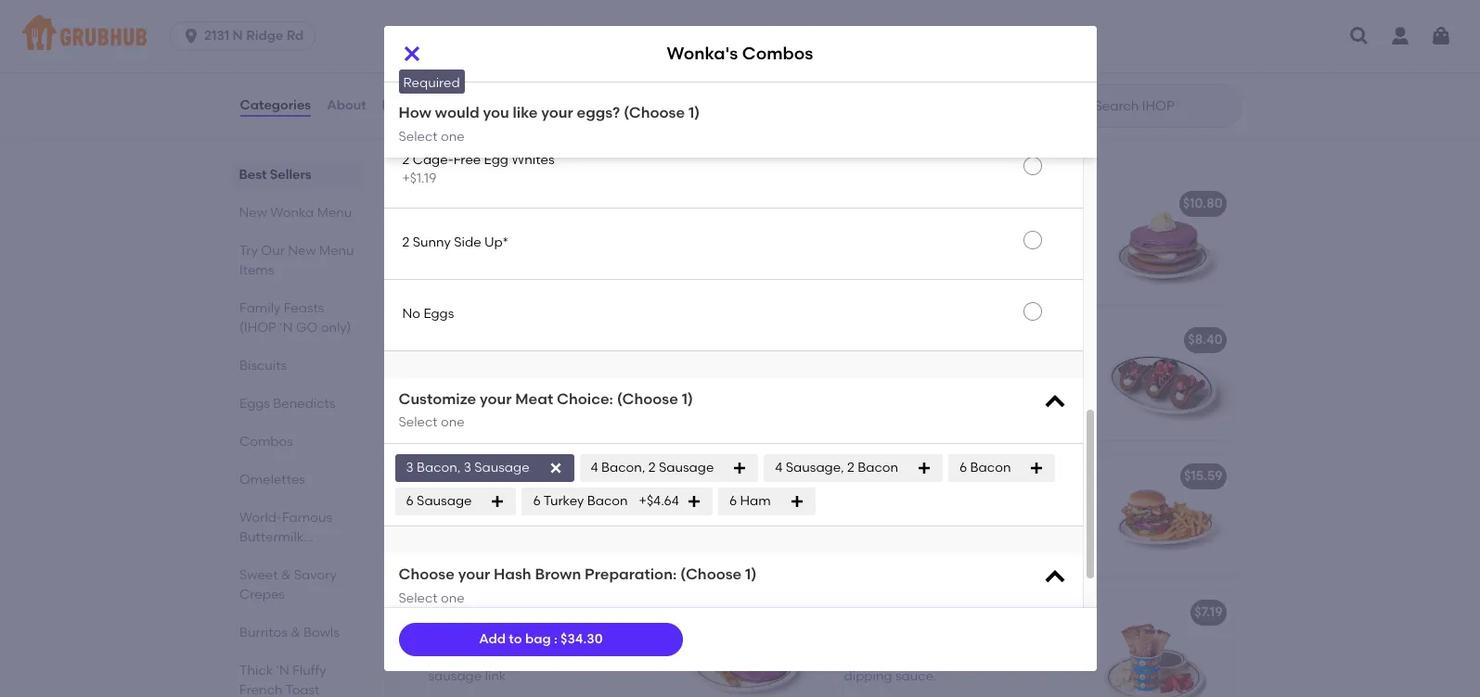 Task type: describe. For each thing, give the bounding box(es) containing it.
eggs inside button
[[424, 307, 454, 323]]

cream for four purple buttermilk pancakes layered with creamy cheesecake mousse & topped with purple cream cheese icing, whipped topping and gold glitter sugar.
[[1031, 260, 1073, 276]]

egg,
[[499, 651, 527, 666]]

2 over medium* button
[[384, 0, 1083, 60]]

1 horizontal spatial bacon
[[858, 461, 899, 476]]

new wonka menu tab
[[239, 203, 355, 223]]

sliced french toast with a side of strawberries, banana and chocolate dipping sauce.
[[844, 632, 1073, 685]]

savory
[[294, 568, 336, 584]]

$11.99
[[431, 59, 466, 75]]

$12.00 +
[[763, 196, 810, 212]]

whipped for four
[[929, 279, 984, 295]]

you
[[483, 104, 509, 122]]

0 vertical spatial menu
[[535, 140, 588, 164]]

try our new menu items tab
[[239, 241, 355, 280]]

6 for 6 turkey bacon
[[533, 494, 541, 510]]

wonka down you
[[462, 140, 530, 164]]

biscuit
[[598, 495, 640, 511]]

4 sausage, 2 bacon
[[775, 461, 899, 476]]

french inside sliced french toast with a side of strawberries, banana and chocolate dipping sauce.
[[885, 632, 929, 648]]

$7.19 for $7.19
[[1195, 605, 1223, 621]]

ridge
[[246, 28, 283, 44]]

hash
[[565, 241, 595, 257]]

topped for two
[[493, 397, 539, 412]]

1 vertical spatial wonka's combos
[[428, 196, 539, 212]]

willy's jr. french toast dippers image
[[1095, 593, 1234, 698]]

bag
[[525, 632, 551, 648]]

banana
[[928, 651, 978, 666]]

2131
[[204, 28, 230, 44]]

1 right pancake,
[[655, 632, 660, 648]]

no eggs
[[402, 307, 454, 323]]

& inside world-famous buttermilk pancakes sweet & savory crepes
[[281, 568, 290, 584]]

wonka inside enjoy our new wonka entrées, paired with eggs*, meat and hash browns.
[[518, 222, 562, 238]]

sweet
[[239, 568, 278, 584]]

purple down wonka's perfectly purple pancakes - (full stack)
[[988, 260, 1028, 276]]

meat
[[515, 390, 553, 408]]

6 sausage
[[406, 494, 472, 510]]

1 down pancake,
[[641, 651, 645, 666]]

famous
[[282, 510, 332, 526]]

two purple buttermilk pancakes layered with creamy cheesecake mousse & topped with purple cream cheese icing, whipped topping and gold glitter sugar.
[[428, 359, 657, 450]]

sausage for 4 bacon, 2 sausage
[[659, 461, 714, 476]]

fantastical wonka burger image
[[1095, 457, 1234, 578]]

2 up +$4.64
[[649, 461, 656, 476]]

+ for $12.00
[[802, 196, 810, 212]]

1) inside "choose your hash brown preparation:  (choose 1) select one"
[[745, 567, 757, 584]]

bacon, for 3
[[417, 461, 461, 476]]

your for meat
[[480, 390, 512, 408]]

sugar. for four purple buttermilk pancakes layered with creamy cheesecake mousse & topped with purple cream cheese icing, whipped topping and gold glitter sugar.
[[916, 298, 954, 314]]

warm and flaky buttermilk biscuit split and filled with creamy cheesecake mousse, a mixed berry topping, topped with purple cream cheese icing and powdered sugar.
[[428, 495, 648, 586]]

meat
[[500, 241, 533, 257]]

brown
[[535, 567, 581, 584]]

bacon, for 2
[[601, 461, 645, 476]]

eggs?
[[577, 104, 620, 122]]

sausage for 3 bacon, 3 sausage
[[474, 461, 530, 476]]

four purple buttermilk pancakes layered with creamy cheesecake mousse & topped with purple cream cheese icing, whipped topping and gold glitter sugar.
[[844, 222, 1073, 314]]

chocolate
[[1010, 651, 1073, 666]]

buttermilk for four
[[919, 222, 983, 238]]

purple right two
[[457, 359, 497, 375]]

reviews
[[382, 97, 434, 113]]

no eggs button
[[384, 280, 1083, 350]]

1 horizontal spatial perfectly
[[901, 196, 958, 212]]

world-
[[239, 510, 282, 526]]

magical
[[447, 605, 499, 621]]

dippers
[[991, 605, 1041, 621]]

$10.80 for warm and flaky buttermilk biscuit split and filled with creamy cheesecake mousse, a mixed berry topping, topped with purple cream cheese icing and powdered sugar.
[[767, 469, 807, 485]]

new wonka menu inside new wonka menu tab
[[239, 205, 352, 221]]

hash
[[494, 567, 531, 584]]

0 vertical spatial purple
[[961, 196, 1002, 212]]

$10.80 for four purple buttermilk pancakes layered with creamy cheesecake mousse & topped with purple cream cheese icing, whipped topping and gold glitter sugar.
[[1183, 196, 1223, 212]]

buttermilk
[[239, 530, 303, 546]]

toast inside thick 'n fluffy french toast
[[285, 683, 319, 698]]

daydream
[[428, 469, 496, 485]]

+$1.19
[[402, 171, 437, 187]]

4 for 4 sausage, 2 bacon
[[775, 461, 783, 476]]

2 for 2 over medium*
[[402, 17, 410, 32]]

daydream berry biscuit
[[428, 469, 578, 485]]

creamy for four
[[924, 241, 972, 257]]

items
[[239, 263, 274, 278]]

categories button
[[239, 72, 312, 139]]

a inside sliced french toast with a side of strawberries, banana and chocolate dipping sauce.
[[997, 632, 1005, 648]]

select inside how would you like your eggs? (choose 1) select one
[[399, 129, 438, 144]]

perfectly inside 1 wonka's perfectly purple pancake, 1 scrambled egg, 1 bacon strip and 1 sausage link
[[492, 632, 547, 648]]

bowls
[[303, 626, 339, 641]]

try
[[239, 243, 258, 259]]

cheesecake inside the warm and flaky buttermilk biscuit split and filled with creamy cheesecake mousse, a mixed berry topping, topped with purple cream cheese icing and powdered sugar.
[[428, 533, 504, 549]]

wonka's perfectly purple pancakes - (short stack) image
[[679, 321, 818, 441]]

choice:
[[557, 390, 613, 408]]

berry
[[615, 533, 648, 549]]

cheesecake for four purple buttermilk pancakes layered with creamy cheesecake mousse & topped with purple cream cheese icing, whipped topping and gold glitter sugar.
[[975, 241, 1051, 257]]

layered for two
[[428, 378, 475, 393]]

cheesecake for two purple buttermilk pancakes layered with creamy cheesecake mousse & topped with purple cream cheese icing, whipped topping and gold glitter sugar.
[[559, 378, 635, 393]]

wonka's perfectly purple pancakes - (full stack) image
[[1095, 184, 1234, 305]]

wonka's
[[436, 632, 488, 648]]

topping,
[[428, 552, 481, 568]]

with inside enjoy our new wonka entrées, paired with eggs*, meat and hash browns.
[[428, 241, 455, 257]]

biscuits tab
[[239, 356, 355, 376]]

+$4.64
[[639, 494, 679, 510]]

combos inside tab
[[239, 434, 293, 450]]

your inside how would you like your eggs? (choose 1) select one
[[541, 104, 573, 122]]

3 bacon, 3 sausage
[[406, 461, 530, 476]]

0 vertical spatial new
[[413, 140, 458, 164]]

best sellers
[[239, 167, 312, 183]]

wonka's for four purple buttermilk pancakes layered with creamy cheesecake mousse & topped with purple cream cheese icing, whipped topping and gold glitter sugar.
[[844, 196, 898, 212]]

with inside sliced french toast with a side of strawberries, banana and chocolate dipping sauce.
[[967, 632, 994, 648]]

(choose inside "choose your hash brown preparation:  (choose 1) select one"
[[680, 567, 742, 584]]

glitter for four purple buttermilk pancakes layered with creamy cheesecake mousse & topped with purple cream cheese icing, whipped topping and gold glitter sugar.
[[875, 298, 913, 314]]

& inside four purple buttermilk pancakes layered with creamy cheesecake mousse & topped with purple cream cheese icing, whipped topping and gold glitter sugar.
[[896, 260, 906, 276]]

and inside four purple buttermilk pancakes layered with creamy cheesecake mousse & topped with purple cream cheese icing, whipped topping and gold glitter sugar.
[[1040, 279, 1065, 295]]

2 right 'sausage,'
[[847, 461, 855, 476]]

dipping
[[844, 669, 893, 685]]

1 down bag
[[530, 651, 535, 666]]

topped inside the warm and flaky buttermilk biscuit split and filled with creamy cheesecake mousse, a mixed berry topping, topped with purple cream cheese icing and powdered sugar.
[[484, 552, 531, 568]]

icing, for two
[[477, 415, 510, 431]]

2 over hard* button
[[384, 61, 1083, 132]]

enjoy our new wonka entrées, paired with eggs*, meat and hash browns.
[[428, 222, 660, 257]]

warm
[[428, 495, 467, 511]]

0 vertical spatial french
[[907, 605, 951, 621]]

medium*
[[446, 17, 503, 32]]

mousse for four
[[844, 260, 893, 276]]

svg image inside the 2131 n ridge rd button
[[182, 27, 201, 45]]

and inside enjoy our new wonka entrées, paired with eggs*, meat and hash browns.
[[536, 241, 561, 257]]

1 horizontal spatial wonka's combos
[[667, 43, 813, 64]]

2 horizontal spatial bacon
[[970, 461, 1011, 476]]

willy's jr. french toast dippers
[[844, 605, 1041, 621]]

main navigation navigation
[[0, 0, 1480, 72]]

(full
[[1080, 196, 1107, 212]]

4 for 4 bacon, 2 sausage
[[591, 461, 598, 476]]

gold for four purple buttermilk pancakes layered with creamy cheesecake mousse & topped with purple cream cheese icing, whipped topping and gold glitter sugar.
[[844, 298, 872, 314]]

(ihop
[[239, 320, 276, 336]]

new
[[489, 222, 515, 238]]

bacon
[[538, 651, 579, 666]]

svg image up turkey
[[548, 462, 563, 477]]

wonka's combos image
[[679, 184, 818, 305]]

whipped for two
[[514, 415, 569, 431]]

strawberries,
[[844, 651, 925, 666]]

crepes
[[239, 588, 284, 603]]

daydream berry biscuit image
[[679, 457, 818, 578]]

side
[[1008, 632, 1034, 648]]

purple inside the warm and flaky buttermilk biscuit split and filled with creamy cheesecake mousse, a mixed berry topping, topped with purple cream cheese icing and powdered sugar.
[[563, 552, 604, 568]]

0 horizontal spatial sausage
[[417, 494, 472, 510]]

about button
[[326, 72, 367, 139]]

$8.40
[[1188, 333, 1223, 348]]

'n inside thick 'n fluffy french toast
[[276, 664, 289, 679]]

egg
[[484, 152, 509, 168]]

(choose inside customize your meat choice: (choose 1) select one
[[617, 390, 678, 408]]

purple inside 1 wonka's perfectly purple pancake, 1 scrambled egg, 1 bacon strip and 1 sausage link
[[550, 632, 590, 648]]

1 left wonka's
[[428, 632, 433, 648]]

eggs benedicts
[[239, 396, 335, 412]]

1 wonka's perfectly purple pancake, 1 scrambled egg, 1 bacon strip and 1 sausage link
[[428, 632, 660, 685]]

6 for 6 bacon
[[960, 461, 967, 476]]

& inside two purple buttermilk pancakes layered with creamy cheesecake mousse & topped with purple cream cheese icing, whipped topping and gold glitter sugar.
[[480, 397, 490, 412]]

biscuit
[[535, 469, 578, 485]]

willy's
[[844, 605, 885, 621]]

wonka's for enjoy our new wonka entrées, paired with eggs*, meat and hash browns.
[[428, 196, 482, 212]]

$8.40 button
[[833, 321, 1234, 441]]

new inside tab
[[239, 205, 267, 221]]

sugar. inside the warm and flaky buttermilk biscuit split and filled with creamy cheesecake mousse, a mixed berry topping, topped with purple cream cheese icing and powdered sugar.
[[606, 571, 644, 586]]

paired
[[618, 222, 660, 238]]

biscuits
[[239, 358, 286, 374]]

1 horizontal spatial combos
[[485, 196, 539, 212]]

+ for $7.19
[[802, 605, 810, 621]]

2131 n ridge rd
[[204, 28, 304, 44]]

purple right meat
[[572, 397, 613, 412]]

four
[[844, 222, 872, 238]]

required
[[403, 75, 460, 91]]

toast
[[932, 632, 964, 648]]

burritos & bowls tab
[[239, 624, 355, 643]]

how would you like your eggs? (choose 1) select one
[[399, 104, 700, 144]]

our
[[261, 243, 284, 259]]

:
[[554, 632, 558, 648]]

and inside 1 wonka's perfectly purple pancake, 1 scrambled egg, 1 bacon strip and 1 sausage link
[[613, 651, 638, 666]]

like
[[513, 104, 538, 122]]

sugar. for two purple buttermilk pancakes layered with creamy cheesecake mousse & topped with purple cream cheese icing, whipped topping and gold glitter sugar.
[[500, 434, 538, 450]]



Task type: vqa. For each thing, say whether or not it's contained in the screenshot.
BAKERY to the left
no



Task type: locate. For each thing, give the bounding box(es) containing it.
a left mixed
[[562, 533, 571, 549]]

1 one from the top
[[441, 129, 465, 144]]

cream inside four purple buttermilk pancakes layered with creamy cheesecake mousse & topped with purple cream cheese icing, whipped topping and gold glitter sugar.
[[1031, 260, 1073, 276]]

1 vertical spatial select
[[399, 415, 438, 431]]

new right "our"
[[287, 243, 316, 259]]

buttermilk for two
[[500, 359, 565, 375]]

'n
[[279, 320, 292, 336], [276, 664, 289, 679]]

bacon, up biscuit
[[601, 461, 645, 476]]

0 horizontal spatial toast
[[285, 683, 319, 698]]

your left meat
[[480, 390, 512, 408]]

2 one from the top
[[441, 415, 465, 431]]

one down would
[[441, 129, 465, 144]]

mousse inside four purple buttermilk pancakes layered with creamy cheesecake mousse & topped with purple cream cheese icing, whipped topping and gold glitter sugar.
[[844, 260, 893, 276]]

buttermilk inside two purple buttermilk pancakes layered with creamy cheesecake mousse & topped with purple cream cheese icing, whipped topping and gold glitter sugar.
[[500, 359, 565, 375]]

0 horizontal spatial cheesecake
[[428, 533, 504, 549]]

berry
[[499, 469, 532, 485]]

mousse inside two purple buttermilk pancakes layered with creamy cheesecake mousse & topped with purple cream cheese icing, whipped topping and gold glitter sugar.
[[428, 397, 477, 412]]

french up strawberries,
[[885, 632, 929, 648]]

6 right fantastical
[[960, 461, 967, 476]]

strip
[[582, 651, 609, 666]]

menu
[[535, 140, 588, 164], [317, 205, 352, 221], [319, 243, 354, 259]]

select inside "choose your hash brown preparation:  (choose 1) select one"
[[399, 591, 438, 607]]

1 + from the top
[[802, 196, 810, 212]]

0 vertical spatial mousse
[[844, 260, 893, 276]]

0 horizontal spatial pancakes
[[239, 549, 300, 565]]

6 bacon
[[960, 461, 1011, 476]]

3 one from the top
[[441, 591, 465, 607]]

0 vertical spatial over
[[413, 17, 443, 32]]

mousse for two
[[428, 397, 477, 412]]

2 vertical spatial your
[[458, 567, 490, 584]]

1 vertical spatial one
[[441, 415, 465, 431]]

buttermilk up meat
[[500, 359, 565, 375]]

topping inside two purple buttermilk pancakes layered with creamy cheesecake mousse & topped with purple cream cheese icing, whipped topping and gold glitter sugar.
[[572, 415, 621, 431]]

purple up bacon
[[550, 632, 590, 648]]

2 horizontal spatial combos
[[742, 43, 813, 64]]

only)
[[320, 320, 351, 336]]

medley
[[567, 605, 613, 621]]

bacon, up "6 sausage"
[[417, 461, 461, 476]]

6 left warm
[[406, 494, 414, 510]]

topping for two purple buttermilk pancakes layered with creamy cheesecake mousse & topped with purple cream cheese icing, whipped topping and gold glitter sugar.
[[572, 415, 621, 431]]

0 vertical spatial layered
[[844, 241, 891, 257]]

buttermilk
[[919, 222, 983, 238], [500, 359, 565, 375], [531, 495, 595, 511]]

2 horizontal spatial wonka's
[[844, 196, 898, 212]]

&
[[896, 260, 906, 276], [480, 397, 490, 412], [281, 568, 290, 584], [290, 626, 300, 641]]

3 up warm
[[464, 461, 471, 476]]

2131 n ridge rd button
[[170, 21, 323, 51]]

combos tab
[[239, 433, 355, 452]]

0 horizontal spatial gold
[[428, 434, 457, 450]]

cheesecake inside four purple buttermilk pancakes layered with creamy cheesecake mousse & topped with purple cream cheese icing, whipped topping and gold glitter sugar.
[[975, 241, 1051, 257]]

6 ham
[[729, 494, 771, 510]]

Search IHOP search field
[[1093, 97, 1235, 115]]

1 vertical spatial glitter
[[460, 434, 497, 450]]

thick 'n fluffy french toast tab
[[239, 662, 355, 698]]

1 vertical spatial toast
[[285, 683, 319, 698]]

1 horizontal spatial topping
[[987, 279, 1037, 295]]

layered for four
[[844, 241, 891, 257]]

1 bacon, from the left
[[417, 461, 461, 476]]

two purple buttermilk pancakes layered with creamy cheesecake mousse & topped with purple cream cheese icing, whipped topping and gold glitter sugar. button
[[417, 321, 818, 450]]

0 vertical spatial perfectly
[[901, 196, 958, 212]]

1 vertical spatial cheesecake
[[559, 378, 635, 393]]

toast
[[953, 605, 988, 621], [285, 683, 319, 698]]

one inside "choose your hash brown preparation:  (choose 1) select one"
[[441, 591, 465, 607]]

burritos
[[239, 626, 287, 641]]

purple
[[875, 222, 916, 238], [988, 260, 1028, 276], [457, 359, 497, 375], [572, 397, 613, 412], [563, 552, 604, 568]]

1 vertical spatial a
[[997, 632, 1005, 648]]

1 vertical spatial cheese
[[428, 415, 474, 431]]

0 vertical spatial 'n
[[279, 320, 292, 336]]

svg image right burger
[[1030, 462, 1045, 477]]

1 vertical spatial sugar.
[[500, 434, 538, 450]]

creamy
[[924, 241, 972, 257], [508, 378, 556, 393], [548, 514, 596, 530]]

toast down fluffy
[[285, 683, 319, 698]]

(choose
[[624, 104, 685, 122], [617, 390, 678, 408], [680, 567, 742, 584]]

cream inside the warm and flaky buttermilk biscuit split and filled with creamy cheesecake mousse, a mixed berry topping, topped with purple cream cheese icing and powdered sugar.
[[607, 552, 648, 568]]

select down the how
[[399, 129, 438, 144]]

0 vertical spatial toast
[[953, 605, 988, 621]]

1 vertical spatial over
[[413, 88, 443, 104]]

glitter inside four purple buttermilk pancakes layered with creamy cheesecake mousse & topped with purple cream cheese icing, whipped topping and gold glitter sugar.
[[875, 298, 913, 314]]

one down choose
[[441, 591, 465, 607]]

scrambled
[[428, 651, 496, 666]]

2 inside '2 cage-free egg whites +$1.19'
[[402, 152, 410, 168]]

2 bacon, from the left
[[601, 461, 645, 476]]

0 horizontal spatial mousse
[[428, 397, 477, 412]]

2 4 from the left
[[775, 461, 783, 476]]

sweet & savory crepes tab
[[239, 566, 355, 605]]

1 horizontal spatial layered
[[844, 241, 891, 257]]

wonka left burger
[[920, 469, 964, 485]]

omelettes
[[239, 472, 305, 488]]

1 horizontal spatial 3
[[464, 461, 471, 476]]

0 vertical spatial new wonka menu
[[413, 140, 588, 164]]

creamy down wonka's perfectly purple pancakes - (full stack)
[[924, 241, 972, 257]]

0 vertical spatial select
[[399, 129, 438, 144]]

1 jr. from the left
[[428, 605, 444, 621]]

pancakes inside four purple buttermilk pancakes layered with creamy cheesecake mousse & topped with purple cream cheese icing, whipped topping and gold glitter sugar.
[[986, 222, 1048, 238]]

pancakes up choice:
[[568, 359, 630, 375]]

perfectly up egg,
[[492, 632, 547, 648]]

a
[[562, 533, 571, 549], [997, 632, 1005, 648]]

layered inside four purple buttermilk pancakes layered with creamy cheesecake mousse & topped with purple cream cheese icing, whipped topping and gold glitter sugar.
[[844, 241, 891, 257]]

3 select from the top
[[399, 591, 438, 607]]

cream
[[1031, 260, 1073, 276], [616, 397, 657, 412], [607, 552, 648, 568]]

1 vertical spatial 'n
[[276, 664, 289, 679]]

one
[[441, 129, 465, 144], [441, 415, 465, 431], [441, 591, 465, 607]]

your for hash
[[458, 567, 490, 584]]

pancakes for sweet
[[239, 549, 300, 565]]

sliced
[[844, 632, 882, 648]]

2 jr. from the left
[[888, 605, 904, 621]]

1 vertical spatial buttermilk
[[500, 359, 565, 375]]

wonka up meat
[[518, 222, 562, 238]]

1) inside customize your meat choice: (choose 1) select one
[[682, 390, 693, 408]]

menu inside tab
[[317, 205, 352, 221]]

creamy inside the warm and flaky buttermilk biscuit split and filled with creamy cheesecake mousse, a mixed berry topping, topped with purple cream cheese icing and powdered sugar.
[[548, 514, 596, 530]]

cheese for four purple buttermilk pancakes layered with creamy cheesecake mousse & topped with purple cream cheese icing, whipped topping and gold glitter sugar.
[[844, 279, 889, 295]]

2 for 2 sunny side up*
[[402, 235, 410, 251]]

your up magical
[[458, 567, 490, 584]]

icing, for four
[[892, 279, 926, 295]]

best sellers tab
[[239, 165, 355, 185]]

glitter inside two purple buttermilk pancakes layered with creamy cheesecake mousse & topped with purple cream cheese icing, whipped topping and gold glitter sugar.
[[460, 434, 497, 450]]

entrées,
[[565, 222, 615, 238]]

1 horizontal spatial gold
[[844, 298, 872, 314]]

6 for 6 sausage
[[406, 494, 414, 510]]

go
[[296, 320, 317, 336]]

sellers
[[270, 167, 312, 183]]

2 inside button
[[402, 235, 410, 251]]

cheese for two purple buttermilk pancakes layered with creamy cheesecake mousse & topped with purple cream cheese icing, whipped topping and gold glitter sugar.
[[428, 415, 474, 431]]

creamy inside two purple buttermilk pancakes layered with creamy cheesecake mousse & topped with purple cream cheese icing, whipped topping and gold glitter sugar.
[[508, 378, 556, 393]]

pancakes for -
[[1006, 196, 1068, 212]]

new
[[413, 140, 458, 164], [239, 205, 267, 221], [287, 243, 316, 259]]

cheesecake up topping,
[[428, 533, 504, 549]]

2 vertical spatial cheesecake
[[428, 533, 504, 549]]

1 horizontal spatial sausage
[[474, 461, 530, 476]]

2 vertical spatial select
[[399, 591, 438, 607]]

2 over from the top
[[413, 88, 443, 104]]

sugar. inside two purple buttermilk pancakes layered with creamy cheesecake mousse & topped with purple cream cheese icing, whipped topping and gold glitter sugar.
[[500, 434, 538, 450]]

family feasts (ihop 'n go only) tab
[[239, 299, 355, 338]]

up*
[[484, 235, 509, 251]]

cheesecake down wonka's perfectly purple pancakes - (full stack)
[[975, 241, 1051, 257]]

your inside "choose your hash brown preparation:  (choose 1) select one"
[[458, 567, 490, 584]]

gold inside four purple buttermilk pancakes layered with creamy cheesecake mousse & topped with purple cream cheese icing, whipped topping and gold glitter sugar.
[[844, 298, 872, 314]]

2 vertical spatial combos
[[239, 434, 293, 450]]

2 up the how
[[402, 88, 410, 104]]

to
[[509, 632, 522, 648]]

2 vertical spatial buttermilk
[[531, 495, 595, 511]]

1 vertical spatial new wonka menu
[[239, 205, 352, 221]]

$7.19 for $7.19 +
[[774, 605, 802, 621]]

buttermilk down wonka's perfectly purple pancakes - (full stack)
[[919, 222, 983, 238]]

1) down main navigation navigation
[[689, 104, 700, 122]]

cheese inside the warm and flaky buttermilk biscuit split and filled with creamy cheesecake mousse, a mixed berry topping, topped with purple cream cheese icing and powdered sugar.
[[428, 571, 474, 586]]

filled
[[485, 514, 516, 530]]

and inside sliced french toast with a side of strawberries, banana and chocolate dipping sauce.
[[981, 651, 1006, 666]]

6 for 6 ham
[[729, 494, 737, 510]]

layered down two
[[428, 378, 475, 393]]

fluffy
[[292, 664, 326, 679]]

sunny
[[413, 235, 451, 251]]

glitter for two purple buttermilk pancakes layered with creamy cheesecake mousse & topped with purple cream cheese icing, whipped topping and gold glitter sugar.
[[460, 434, 497, 450]]

1 vertical spatial your
[[480, 390, 512, 408]]

cheese
[[844, 279, 889, 295], [428, 415, 474, 431], [428, 571, 474, 586]]

topped down wonka's perfectly purple pancakes - (full stack)
[[909, 260, 955, 276]]

how
[[399, 104, 432, 122]]

french inside thick 'n fluffy french toast
[[239, 683, 282, 698]]

pancakes inside two purple buttermilk pancakes layered with creamy cheesecake mousse & topped with purple cream cheese icing, whipped topping and gold glitter sugar.
[[568, 359, 630, 375]]

2 select from the top
[[399, 415, 438, 431]]

1 $7.19 from the left
[[774, 605, 802, 621]]

0 horizontal spatial pancakes
[[568, 359, 630, 375]]

creamy left choice:
[[508, 378, 556, 393]]

eggs right no
[[424, 307, 454, 323]]

topped up icing
[[484, 552, 531, 568]]

0 horizontal spatial 3
[[406, 461, 414, 476]]

sugar. inside four purple buttermilk pancakes layered with creamy cheesecake mousse & topped with purple cream cheese icing, whipped topping and gold glitter sugar.
[[916, 298, 954, 314]]

cage-
[[413, 152, 454, 168]]

wonka's
[[667, 43, 738, 64], [428, 196, 482, 212], [844, 196, 898, 212]]

1 3 from the left
[[406, 461, 414, 476]]

cheese inside four purple buttermilk pancakes layered with creamy cheesecake mousse & topped with purple cream cheese icing, whipped topping and gold glitter sugar.
[[844, 279, 889, 295]]

svg image
[[401, 43, 423, 65], [548, 462, 563, 477], [1030, 462, 1045, 477], [1042, 566, 1068, 592]]

whipped inside four purple buttermilk pancakes layered with creamy cheesecake mousse & topped with purple cream cheese icing, whipped topping and gold glitter sugar.
[[929, 279, 984, 295]]

flaky
[[498, 495, 528, 511]]

stack)
[[1110, 196, 1151, 212]]

1 horizontal spatial pancakes
[[986, 222, 1048, 238]]

2 up +$1.19
[[402, 152, 410, 168]]

topped for four
[[909, 260, 955, 276]]

no
[[402, 307, 420, 323]]

0 horizontal spatial jr.
[[428, 605, 444, 621]]

6 left ham at the bottom of page
[[729, 494, 737, 510]]

$10.80 up ham at the bottom of page
[[767, 469, 807, 485]]

pancakes for four purple buttermilk pancakes layered with creamy cheesecake mousse & topped with purple cream cheese icing, whipped topping and gold glitter sugar.
[[986, 222, 1048, 238]]

1 horizontal spatial eggs
[[424, 307, 454, 323]]

buttermilk down biscuit
[[531, 495, 595, 511]]

0 horizontal spatial $7.19
[[774, 605, 802, 621]]

cheese inside two purple buttermilk pancakes layered with creamy cheesecake mousse & topped with purple cream cheese icing, whipped topping and gold glitter sugar.
[[428, 415, 474, 431]]

1 horizontal spatial glitter
[[875, 298, 913, 314]]

4
[[591, 461, 598, 476], [775, 461, 783, 476]]

icing
[[477, 571, 507, 586]]

feasts
[[283, 301, 324, 317]]

over inside 2 over hard* "button"
[[413, 88, 443, 104]]

pancakes down buttermilk
[[239, 549, 300, 565]]

2 up required
[[402, 17, 410, 32]]

customize
[[399, 390, 476, 408]]

3 up "6 sausage"
[[406, 461, 414, 476]]

icing, inside four purple buttermilk pancakes layered with creamy cheesecake mousse & topped with purple cream cheese icing, whipped topping and gold glitter sugar.
[[892, 279, 926, 295]]

cheesecake inside two purple buttermilk pancakes layered with creamy cheesecake mousse & topped with purple cream cheese icing, whipped topping and gold glitter sugar.
[[559, 378, 635, 393]]

1 horizontal spatial whipped
[[929, 279, 984, 295]]

wonka's perfectly purple pancakes - (full stack)
[[844, 196, 1151, 212]]

pancakes left -
[[1006, 196, 1068, 212]]

one inside customize your meat choice: (choose 1) select one
[[441, 415, 465, 431]]

buttermilk inside four purple buttermilk pancakes layered with creamy cheesecake mousse & topped with purple cream cheese icing, whipped topping and gold glitter sugar.
[[919, 222, 983, 238]]

select inside customize your meat choice: (choose 1) select one
[[399, 415, 438, 431]]

1 vertical spatial mousse
[[428, 397, 477, 412]]

one down "customize"
[[441, 415, 465, 431]]

new inside "try our new menu items"
[[287, 243, 316, 259]]

burger
[[967, 469, 1010, 485]]

purple down mixed
[[563, 552, 604, 568]]

pancakes
[[1006, 196, 1068, 212], [239, 549, 300, 565]]

(choose right eggs?
[[624, 104, 685, 122]]

1 vertical spatial perfectly
[[492, 632, 547, 648]]

1 horizontal spatial $10.80
[[1183, 196, 1223, 212]]

topped left choice:
[[493, 397, 539, 412]]

$7.19
[[774, 605, 802, 621], [1195, 605, 1223, 621]]

topping for four purple buttermilk pancakes layered with creamy cheesecake mousse & topped with purple cream cheese icing, whipped topping and gold glitter sugar.
[[987, 279, 1037, 295]]

ham
[[740, 494, 771, 510]]

$15.59
[[1184, 469, 1223, 485]]

over left medium*
[[413, 17, 443, 32]]

creamy inside four purple buttermilk pancakes layered with creamy cheesecake mousse & topped with purple cream cheese icing, whipped topping and gold glitter sugar.
[[924, 241, 972, 257]]

0 vertical spatial glitter
[[875, 298, 913, 314]]

your right "like"
[[541, 104, 573, 122]]

1 vertical spatial (choose
[[617, 390, 678, 408]]

your inside customize your meat choice: (choose 1) select one
[[480, 390, 512, 408]]

over inside 2 over medium* "button"
[[413, 17, 443, 32]]

0 horizontal spatial new wonka menu
[[239, 205, 352, 221]]

(choose up jr. magical breakfast medley image
[[680, 567, 742, 584]]

0 horizontal spatial a
[[562, 533, 571, 549]]

2 vertical spatial one
[[441, 591, 465, 607]]

gold inside two purple buttermilk pancakes layered with creamy cheesecake mousse & topped with purple cream cheese icing, whipped topping and gold glitter sugar.
[[428, 434, 457, 450]]

pancakes down wonka's perfectly purple pancakes - (full stack)
[[986, 222, 1048, 238]]

& inside "tab"
[[290, 626, 300, 641]]

1 vertical spatial menu
[[317, 205, 352, 221]]

family
[[239, 301, 280, 317]]

perfectly up four purple buttermilk pancakes layered with creamy cheesecake mousse & topped with purple cream cheese icing, whipped topping and gold glitter sugar.
[[901, 196, 958, 212]]

1 vertical spatial pancakes
[[239, 549, 300, 565]]

$34.30
[[561, 632, 603, 648]]

(choose inside how would you like your eggs? (choose 1) select one
[[624, 104, 685, 122]]

1 over from the top
[[413, 17, 443, 32]]

0 vertical spatial +
[[802, 196, 810, 212]]

cream right choice:
[[616, 397, 657, 412]]

free
[[454, 152, 481, 168]]

new wonka menu down you
[[413, 140, 588, 164]]

0 vertical spatial sugar.
[[916, 298, 954, 314]]

over for medium*
[[413, 17, 443, 32]]

pancakes inside world-famous buttermilk pancakes sweet & savory crepes
[[239, 549, 300, 565]]

sausage up flaky
[[474, 461, 530, 476]]

1) inside how would you like your eggs? (choose 1) select one
[[689, 104, 700, 122]]

2 left sunny
[[402, 235, 410, 251]]

2 vertical spatial 1)
[[745, 567, 757, 584]]

eggs inside tab
[[239, 396, 270, 412]]

2 for 2 cage-free egg whites +$1.19
[[402, 152, 410, 168]]

0 vertical spatial your
[[541, 104, 573, 122]]

a left side
[[997, 632, 1005, 648]]

1 vertical spatial whipped
[[514, 415, 569, 431]]

0 vertical spatial one
[[441, 129, 465, 144]]

gold for two purple buttermilk pancakes layered with creamy cheesecake mousse & topped with purple cream cheese icing, whipped topping and gold glitter sugar.
[[428, 434, 457, 450]]

1 horizontal spatial 4
[[775, 461, 783, 476]]

topping down wonka's perfectly purple pancakes - (full stack)
[[987, 279, 1037, 295]]

omelettes tab
[[239, 471, 355, 490]]

0 vertical spatial whipped
[[929, 279, 984, 295]]

new down best
[[239, 205, 267, 221]]

svg image up required
[[401, 43, 423, 65]]

1 horizontal spatial wonka's
[[667, 43, 738, 64]]

menu down new wonka menu tab
[[319, 243, 354, 259]]

side
[[454, 235, 481, 251]]

2 $7.19 from the left
[[1195, 605, 1223, 621]]

gold up 3 bacon, 3 sausage
[[428, 434, 457, 450]]

1 vertical spatial gold
[[428, 434, 457, 450]]

and inside two purple buttermilk pancakes layered with creamy cheesecake mousse & topped with purple cream cheese icing, whipped topping and gold glitter sugar.
[[624, 415, 649, 431]]

a inside the warm and flaky buttermilk biscuit split and filled with creamy cheesecake mousse, a mixed berry topping, topped with purple cream cheese icing and powdered sugar.
[[562, 533, 571, 549]]

0 horizontal spatial wonka's combos
[[428, 196, 539, 212]]

world-famous buttermilk pancakes tab
[[239, 509, 355, 565]]

hoverchoc pancake tacos image
[[1095, 321, 1234, 441]]

about
[[327, 97, 366, 113]]

and
[[536, 241, 561, 257], [1040, 279, 1065, 295], [624, 415, 649, 431], [470, 495, 495, 511], [457, 514, 482, 530], [510, 571, 535, 586], [613, 651, 638, 666], [981, 651, 1006, 666]]

one inside how would you like your eggs? (choose 1) select one
[[441, 129, 465, 144]]

layered down four
[[844, 241, 891, 257]]

1 horizontal spatial new
[[287, 243, 316, 259]]

jr. right willy's
[[888, 605, 904, 621]]

1 horizontal spatial $7.19
[[1195, 605, 1223, 621]]

1 vertical spatial topping
[[572, 415, 621, 431]]

0 vertical spatial pancakes
[[986, 222, 1048, 238]]

4 left 'sausage,'
[[775, 461, 783, 476]]

2 cage-free egg whites +$1.19
[[402, 152, 555, 187]]

purple
[[961, 196, 1002, 212], [550, 632, 590, 648]]

menu down best sellers tab
[[317, 205, 352, 221]]

1 vertical spatial +
[[802, 605, 810, 621]]

add
[[479, 632, 506, 648]]

topping down choice:
[[572, 415, 621, 431]]

wonka inside new wonka menu tab
[[270, 205, 314, 221]]

1) up jr. magical breakfast medley image
[[745, 567, 757, 584]]

burritos & bowls
[[239, 626, 339, 641]]

over for hard*
[[413, 88, 443, 104]]

1 vertical spatial cream
[[616, 397, 657, 412]]

eggs benedicts tab
[[239, 394, 355, 414]]

cheesecake
[[975, 241, 1051, 257], [559, 378, 635, 393], [428, 533, 504, 549]]

0 horizontal spatial bacon,
[[417, 461, 461, 476]]

cream inside two purple buttermilk pancakes layered with creamy cheesecake mousse & topped with purple cream cheese icing, whipped topping and gold glitter sugar.
[[616, 397, 657, 412]]

mousse down two
[[428, 397, 477, 412]]

cheese down topping,
[[428, 571, 474, 586]]

thick
[[239, 664, 273, 679]]

benedicts
[[273, 396, 335, 412]]

pancakes
[[986, 222, 1048, 238], [568, 359, 630, 375]]

cheesecake right meat
[[559, 378, 635, 393]]

2 horizontal spatial new
[[413, 140, 458, 164]]

icing, inside two purple buttermilk pancakes layered with creamy cheesecake mousse & topped with purple cream cheese icing, whipped topping and gold glitter sugar.
[[477, 415, 510, 431]]

purple up four purple buttermilk pancakes layered with creamy cheesecake mousse & topped with purple cream cheese icing, whipped topping and gold glitter sugar.
[[961, 196, 1002, 212]]

with
[[428, 241, 455, 257], [894, 241, 921, 257], [958, 260, 985, 276], [479, 378, 505, 393], [542, 397, 569, 412], [519, 514, 545, 530], [534, 552, 560, 568], [967, 632, 994, 648]]

jr. magical breakfast medley image
[[679, 593, 818, 698]]

1 horizontal spatial a
[[997, 632, 1005, 648]]

2
[[402, 17, 410, 32], [402, 88, 410, 104], [402, 152, 410, 168], [402, 235, 410, 251], [649, 461, 656, 476], [847, 461, 855, 476]]

1) up 4 bacon, 2 sausage
[[682, 390, 693, 408]]

(choose right choice:
[[617, 390, 678, 408]]

2 for 2 over hard*
[[402, 88, 410, 104]]

purple right four
[[875, 222, 916, 238]]

preparation:
[[585, 567, 677, 584]]

2 vertical spatial new
[[287, 243, 316, 259]]

french down thick
[[239, 683, 282, 698]]

cheese down four
[[844, 279, 889, 295]]

whites
[[512, 152, 555, 168]]

new wonka menu down best sellers tab
[[239, 205, 352, 221]]

topped inside two purple buttermilk pancakes layered with creamy cheesecake mousse & topped with purple cream cheese icing, whipped topping and gold glitter sugar.
[[493, 397, 539, 412]]

0 vertical spatial $10.80
[[1183, 196, 1223, 212]]

1 vertical spatial icing,
[[477, 415, 510, 431]]

sausage
[[474, 461, 530, 476], [659, 461, 714, 476], [417, 494, 472, 510]]

2 vertical spatial (choose
[[680, 567, 742, 584]]

cream for two purple buttermilk pancakes layered with creamy cheesecake mousse & topped with purple cream cheese icing, whipped topping and gold glitter sugar.
[[616, 397, 657, 412]]

0 vertical spatial icing,
[[892, 279, 926, 295]]

whipped inside two purple buttermilk pancakes layered with creamy cheesecake mousse & topped with purple cream cheese icing, whipped topping and gold glitter sugar.
[[514, 415, 569, 431]]

0 horizontal spatial 4
[[591, 461, 598, 476]]

whipped down wonka's perfectly purple pancakes - (full stack)
[[929, 279, 984, 295]]

buttermilk inside the warm and flaky buttermilk biscuit split and filled with creamy cheesecake mousse, a mixed berry topping, topped with purple cream cheese icing and powdered sugar.
[[531, 495, 595, 511]]

whipped down meat
[[514, 415, 569, 431]]

0 horizontal spatial bacon
[[587, 494, 628, 510]]

cream down -
[[1031, 260, 1073, 276]]

1)
[[689, 104, 700, 122], [682, 390, 693, 408], [745, 567, 757, 584]]

1 4 from the left
[[591, 461, 598, 476]]

cream down berry
[[607, 552, 648, 568]]

'n inside family feasts (ihop 'n go only)
[[279, 320, 292, 336]]

4 up 6 turkey bacon
[[591, 461, 598, 476]]

wonka down sellers
[[270, 205, 314, 221]]

1 vertical spatial $10.80
[[767, 469, 807, 485]]

1 vertical spatial 1)
[[682, 390, 693, 408]]

layered inside two purple buttermilk pancakes layered with creamy cheesecake mousse & topped with purple cream cheese icing, whipped topping and gold glitter sugar.
[[428, 378, 475, 393]]

2 3 from the left
[[464, 461, 471, 476]]

1 horizontal spatial cheesecake
[[559, 378, 635, 393]]

1 horizontal spatial purple
[[961, 196, 1002, 212]]

sauce.
[[896, 669, 937, 685]]

2 vertical spatial french
[[239, 683, 282, 698]]

1 horizontal spatial mousse
[[844, 260, 893, 276]]

select down "customize"
[[399, 415, 438, 431]]

french up toast
[[907, 605, 951, 621]]

2 sunny side up*
[[402, 235, 509, 251]]

1 select from the top
[[399, 129, 438, 144]]

topping inside four purple buttermilk pancakes layered with creamy cheesecake mousse & topped with purple cream cheese icing, whipped topping and gold glitter sugar.
[[987, 279, 1037, 295]]

svg image
[[1349, 25, 1371, 47], [1430, 25, 1453, 47], [182, 27, 201, 45], [1042, 389, 1068, 415], [733, 462, 747, 477], [917, 462, 932, 477], [490, 495, 505, 510], [687, 495, 702, 510], [790, 495, 804, 510]]

'n right thick
[[276, 664, 289, 679]]

wonka
[[462, 140, 530, 164], [270, 205, 314, 221], [518, 222, 562, 238], [920, 469, 964, 485]]

'n left go
[[279, 320, 292, 336]]

family feasts (ihop 'n go only)
[[239, 301, 351, 336]]

6 right flaky
[[533, 494, 541, 510]]

0 vertical spatial buttermilk
[[919, 222, 983, 238]]

2 vertical spatial menu
[[319, 243, 354, 259]]

toast up toast
[[953, 605, 988, 621]]

pancakes for two purple buttermilk pancakes layered with creamy cheesecake mousse & topped with purple cream cheese icing, whipped topping and gold glitter sugar.
[[568, 359, 630, 375]]

menu inside "try our new menu items"
[[319, 243, 354, 259]]

2 vertical spatial cream
[[607, 552, 648, 568]]

svg image up the of
[[1042, 566, 1068, 592]]

creamy for two
[[508, 378, 556, 393]]

0 vertical spatial cheese
[[844, 279, 889, 295]]

0 horizontal spatial new
[[239, 205, 267, 221]]

2 + from the top
[[802, 605, 810, 621]]

creamy down turkey
[[548, 514, 596, 530]]

topped inside four purple buttermilk pancakes layered with creamy cheesecake mousse & topped with purple cream cheese icing, whipped topping and gold glitter sugar.
[[909, 260, 955, 276]]

1 vertical spatial topped
[[493, 397, 539, 412]]

0 horizontal spatial sugar.
[[500, 434, 538, 450]]



